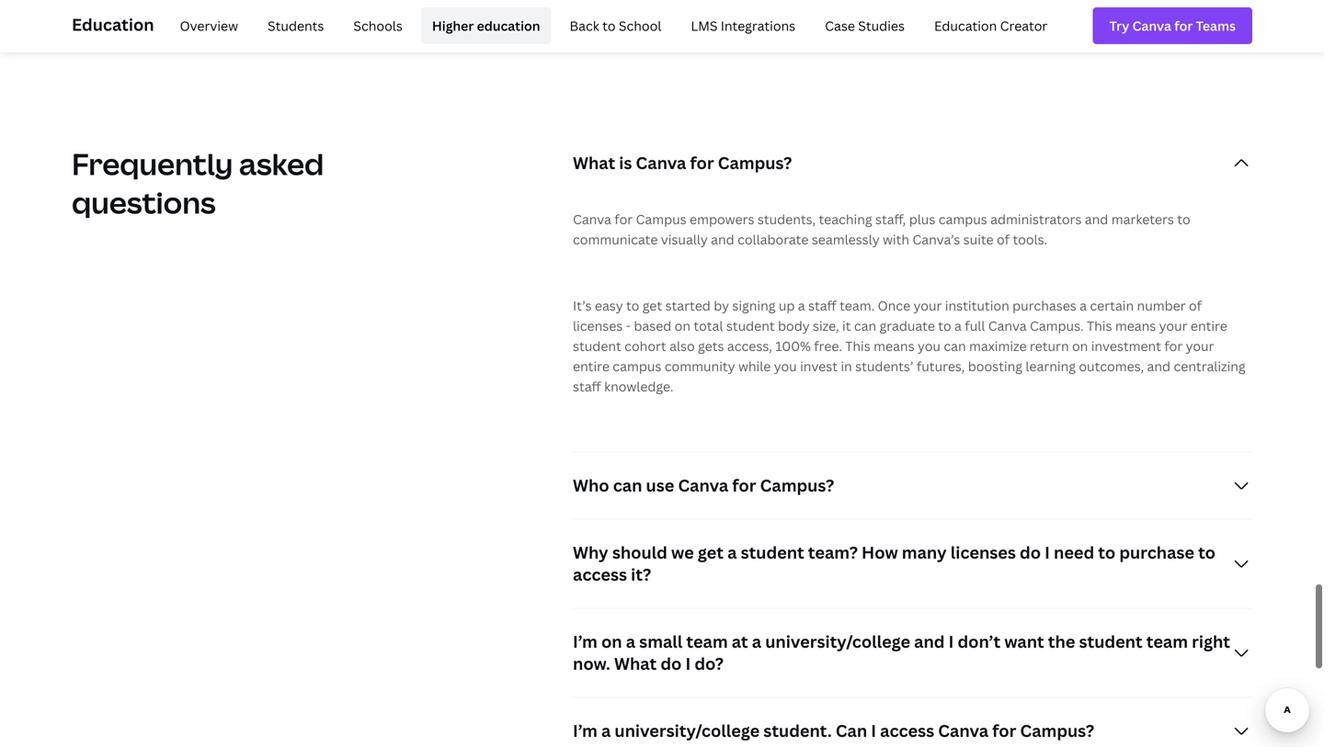 Task type: vqa. For each thing, say whether or not it's contained in the screenshot.
on
yes



Task type: describe. For each thing, give the bounding box(es) containing it.
for inside it's easy to get started by signing up a staff team. once your institution purchases a certain number of licenses - based on total student body size, it can graduate to a full canva campus. this means your entire student cohort also gets access, 100% free. this means you can maximize return on investment for your entire campus community while you invest in students' futures, boosting learning outcomes, and centralizing staff knowledge.
[[1165, 337, 1183, 355]]

and down empowers
[[711, 231, 735, 248]]

i'm on a small team at a university/college and i don't want the student team right now. what do i do?
[[573, 631, 1231, 675]]

who can use canva for campus? button
[[573, 453, 1253, 519]]

integrations
[[721, 17, 796, 34]]

higher education link
[[421, 7, 551, 44]]

access,
[[727, 337, 772, 355]]

for inside dropdown button
[[993, 720, 1017, 743]]

students
[[268, 17, 324, 34]]

collaborate
[[738, 231, 809, 248]]

canva inside canva for campus empowers students, teaching staff, plus campus administrators and marketers to communicate visually and collaborate seamlessly with canva's suite of tools.
[[573, 210, 612, 228]]

frequently asked questions
[[72, 144, 324, 222]]

studies
[[858, 17, 905, 34]]

100%
[[776, 337, 811, 355]]

i'm on a small team at a university/college and i don't want the student team right now. what do i do? button
[[573, 609, 1253, 697]]

i left do?
[[686, 653, 691, 675]]

students link
[[257, 7, 335, 44]]

teaching
[[819, 210, 872, 228]]

schools link
[[343, 7, 414, 44]]

cohort
[[625, 337, 667, 355]]

at
[[732, 631, 748, 653]]

licenses inside it's easy to get started by signing up a staff team. once your institution purchases a certain number of licenses - based on total student body size, it can graduate to a full canva campus. this means your entire student cohort also gets access, 100% free. this means you can maximize return on investment for your entire campus community while you invest in students' futures, boosting learning outcomes, and centralizing staff knowledge.
[[573, 317, 623, 335]]

maximize
[[969, 337, 1027, 355]]

i left don't
[[949, 631, 954, 653]]

the
[[1048, 631, 1076, 653]]

campus? inside what is canva for campus? "dropdown button"
[[718, 152, 792, 174]]

for inside dropdown button
[[732, 474, 757, 497]]

access inside why should we get a student team? how many licenses do i need to purchase to access it?
[[573, 564, 627, 586]]

who can use canva for campus?
[[573, 474, 834, 497]]

canva for campus empowers students, teaching staff, plus campus administrators and marketers to communicate visually and collaborate seamlessly with canva's suite of tools.
[[573, 210, 1191, 248]]

of inside it's easy to get started by signing up a staff team. once your institution purchases a certain number of licenses - based on total student body size, it can graduate to a full canva campus. this means your entire student cohort also gets access, 100% free. this means you can maximize return on investment for your entire campus community while you invest in students' futures, boosting learning outcomes, and centralizing staff knowledge.
[[1189, 297, 1202, 314]]

team?
[[808, 542, 858, 564]]

campus inside it's easy to get started by signing up a staff team. once your institution purchases a certain number of licenses - based on total student body size, it can graduate to a full canva campus. this means your entire student cohort also gets access, 100% free. this means you can maximize return on investment for your entire campus community while you invest in students' futures, boosting learning outcomes, and centralizing staff knowledge.
[[613, 358, 662, 375]]

canva inside "dropdown button"
[[636, 152, 686, 174]]

1 team from the left
[[686, 631, 728, 653]]

education creator
[[934, 17, 1048, 34]]

i'm a university/college student. can i access canva for campus?
[[573, 720, 1095, 743]]

of inside canva for campus empowers students, teaching staff, plus campus administrators and marketers to communicate visually and collaborate seamlessly with canva's suite of tools.
[[997, 231, 1010, 248]]

it's easy to get started by signing up a staff team. once your institution purchases a certain number of licenses - based on total student body size, it can graduate to a full canva campus. this means your entire student cohort also gets access, 100% free. this means you can maximize return on investment for your entire campus community while you invest in students' futures, boosting learning outcomes, and centralizing staff knowledge.
[[573, 297, 1246, 395]]

get for a
[[698, 542, 724, 564]]

a left full
[[955, 317, 962, 335]]

in
[[841, 358, 852, 375]]

size,
[[813, 317, 839, 335]]

education
[[477, 17, 540, 34]]

do inside why should we get a student team? how many licenses do i need to purchase to access it?
[[1020, 542, 1041, 564]]

easy
[[595, 297, 623, 314]]

what is canva for campus? button
[[573, 130, 1253, 196]]

a inside dropdown button
[[601, 720, 611, 743]]

free.
[[814, 337, 842, 355]]

canva inside dropdown button
[[938, 720, 989, 743]]

certain
[[1090, 297, 1134, 314]]

students,
[[758, 210, 816, 228]]

student inside i'm on a small team at a university/college and i don't want the student team right now. what do i do?
[[1079, 631, 1143, 653]]

student inside why should we get a student team? how many licenses do i need to purchase to access it?
[[741, 542, 804, 564]]

do?
[[695, 653, 724, 675]]

i'm a university/college student. can i access canva for campus? button
[[573, 698, 1253, 748]]

also
[[670, 337, 695, 355]]

0 vertical spatial on
[[675, 317, 691, 335]]

and inside it's easy to get started by signing up a staff team. once your institution purchases a certain number of licenses - based on total student body size, it can graduate to a full canva campus. this means your entire student cohort also gets access, 100% free. this means you can maximize return on investment for your entire campus community while you invest in students' futures, boosting learning outcomes, and centralizing staff knowledge.
[[1147, 358, 1171, 375]]

knowledge.
[[604, 378, 674, 395]]

school
[[619, 17, 662, 34]]

and left marketers at right top
[[1085, 210, 1109, 228]]

it's
[[573, 297, 592, 314]]

2 team from the left
[[1147, 631, 1188, 653]]

student.
[[764, 720, 832, 743]]

get for started
[[643, 297, 662, 314]]

to inside canva for campus empowers students, teaching staff, plus campus administrators and marketers to communicate visually and collaborate seamlessly with canva's suite of tools.
[[1178, 210, 1191, 228]]

i'm for i'm on a small team at a university/college and i don't want the student team right now. what do i do?
[[573, 631, 598, 653]]

i'm for i'm a university/college student. can i access canva for campus?
[[573, 720, 598, 743]]

education element
[[72, 0, 1253, 52]]

campus? inside who can use canva for campus? dropdown button
[[760, 474, 834, 497]]

a left certain
[[1080, 297, 1087, 314]]

0 horizontal spatial means
[[874, 337, 915, 355]]

need
[[1054, 542, 1095, 564]]

asked
[[239, 144, 324, 184]]

canva inside dropdown button
[[678, 474, 729, 497]]

education creator link
[[923, 7, 1059, 44]]

1 horizontal spatial entire
[[1191, 317, 1228, 335]]

who
[[573, 474, 609, 497]]

full
[[965, 317, 985, 335]]

university/college inside i'm on a small team at a university/college and i don't want the student team right now. what do i do?
[[765, 631, 911, 653]]

we
[[671, 542, 694, 564]]

communicate
[[573, 231, 658, 248]]

can
[[836, 720, 867, 743]]

a right at at the bottom of page
[[752, 631, 762, 653]]

0 vertical spatial can
[[854, 317, 877, 335]]

is
[[619, 152, 632, 174]]

purchases
[[1013, 297, 1077, 314]]

how
[[862, 542, 898, 564]]

don't
[[958, 631, 1001, 653]]

once
[[878, 297, 911, 314]]

higher
[[432, 17, 474, 34]]

i inside why should we get a student team? how many licenses do i need to purchase to access it?
[[1045, 542, 1050, 564]]

do inside i'm on a small team at a university/college and i don't want the student team right now. what do i do?
[[661, 653, 682, 675]]

frequently
[[72, 144, 233, 184]]

education for education
[[72, 13, 154, 36]]

to inside menu bar
[[603, 17, 616, 34]]

lms
[[691, 17, 718, 34]]

to right need
[[1098, 542, 1116, 564]]

back
[[570, 17, 599, 34]]

canva inside it's easy to get started by signing up a staff team. once your institution purchases a certain number of licenses - based on total student body size, it can graduate to a full canva campus. this means your entire student cohort also gets access, 100% free. this means you can maximize return on investment for your entire campus community while you invest in students' futures, boosting learning outcomes, and centralizing staff knowledge.
[[988, 317, 1027, 335]]

empowers
[[690, 210, 755, 228]]

creator
[[1000, 17, 1048, 34]]

total
[[694, 317, 723, 335]]

investment
[[1091, 337, 1162, 355]]

lms integrations link
[[680, 7, 807, 44]]

now.
[[573, 653, 611, 675]]

back to school
[[570, 17, 662, 34]]

while
[[738, 358, 771, 375]]

0 vertical spatial you
[[918, 337, 941, 355]]

it?
[[631, 564, 651, 586]]

menu bar inside education element
[[162, 7, 1059, 44]]

campus inside canva for campus empowers students, teaching staff, plus campus administrators and marketers to communicate visually and collaborate seamlessly with canva's suite of tools.
[[939, 210, 988, 228]]

students'
[[855, 358, 914, 375]]

licenses inside why should we get a student team? how many licenses do i need to purchase to access it?
[[951, 542, 1016, 564]]

tools.
[[1013, 231, 1048, 248]]

0 horizontal spatial staff
[[573, 378, 601, 395]]



Task type: locate. For each thing, give the bounding box(es) containing it.
i'm left small
[[573, 631, 598, 653]]

0 vertical spatial campus?
[[718, 152, 792, 174]]

0 horizontal spatial on
[[601, 631, 622, 653]]

get up based
[[643, 297, 662, 314]]

case studies
[[825, 17, 905, 34]]

a right we
[[728, 542, 737, 564]]

your up graduate
[[914, 297, 942, 314]]

1 vertical spatial what
[[614, 653, 657, 675]]

university/college up i'm a university/college student. can i access canva for campus?
[[765, 631, 911, 653]]

get inside it's easy to get started by signing up a staff team. once your institution purchases a certain number of licenses - based on total student body size, it can graduate to a full canva campus. this means your entire student cohort also gets access, 100% free. this means you can maximize return on investment for your entire campus community while you invest in students' futures, boosting learning outcomes, and centralizing staff knowledge.
[[643, 297, 662, 314]]

1 horizontal spatial get
[[698, 542, 724, 564]]

1 vertical spatial i'm
[[573, 720, 598, 743]]

case
[[825, 17, 855, 34]]

i'm inside i'm on a small team at a university/college and i don't want the student team right now. what do i do?
[[573, 631, 598, 653]]

1 vertical spatial get
[[698, 542, 724, 564]]

administrators
[[991, 210, 1082, 228]]

suite
[[964, 231, 994, 248]]

to right marketers at right top
[[1178, 210, 1191, 228]]

canva's
[[913, 231, 960, 248]]

campus? up team? at the right of page
[[760, 474, 834, 497]]

0 vertical spatial do
[[1020, 542, 1041, 564]]

back to school link
[[559, 7, 673, 44]]

1 i'm from the top
[[573, 631, 598, 653]]

0 horizontal spatial entire
[[573, 358, 610, 375]]

you up futures,
[[918, 337, 941, 355]]

can right 'it'
[[854, 317, 877, 335]]

marketers
[[1112, 210, 1174, 228]]

get
[[643, 297, 662, 314], [698, 542, 724, 564]]

to
[[603, 17, 616, 34], [1178, 210, 1191, 228], [626, 297, 640, 314], [938, 317, 952, 335], [1098, 542, 1116, 564], [1199, 542, 1216, 564]]

0 vertical spatial this
[[1087, 317, 1112, 335]]

access
[[573, 564, 627, 586], [880, 720, 935, 743]]

access inside dropdown button
[[880, 720, 935, 743]]

licenses right many
[[951, 542, 1016, 564]]

1 horizontal spatial licenses
[[951, 542, 1016, 564]]

a right up
[[798, 297, 805, 314]]

schools
[[354, 17, 403, 34]]

2 i'm from the top
[[573, 720, 598, 743]]

you
[[918, 337, 941, 355], [774, 358, 797, 375]]

campus?
[[718, 152, 792, 174], [760, 474, 834, 497], [1020, 720, 1095, 743]]

a left small
[[626, 631, 636, 653]]

can inside who can use canva for campus? dropdown button
[[613, 474, 642, 497]]

centralizing
[[1174, 358, 1246, 375]]

1 vertical spatial access
[[880, 720, 935, 743]]

institution
[[945, 297, 1010, 314]]

this
[[1087, 317, 1112, 335], [845, 337, 871, 355]]

1 vertical spatial you
[[774, 358, 797, 375]]

canva right is
[[636, 152, 686, 174]]

boosting
[[968, 358, 1023, 375]]

i inside dropdown button
[[871, 720, 877, 743]]

on left small
[[601, 631, 622, 653]]

community
[[665, 358, 735, 375]]

1 horizontal spatial education
[[934, 17, 997, 34]]

1 vertical spatial campus?
[[760, 474, 834, 497]]

1 horizontal spatial access
[[880, 720, 935, 743]]

to right purchase
[[1199, 542, 1216, 564]]

2 vertical spatial on
[[601, 631, 622, 653]]

1 vertical spatial means
[[874, 337, 915, 355]]

1 horizontal spatial team
[[1147, 631, 1188, 653]]

a inside why should we get a student team? how many licenses do i need to purchase to access it?
[[728, 542, 737, 564]]

campus? up students,
[[718, 152, 792, 174]]

0 horizontal spatial this
[[845, 337, 871, 355]]

this down 'it'
[[845, 337, 871, 355]]

1 vertical spatial licenses
[[951, 542, 1016, 564]]

0 vertical spatial university/college
[[765, 631, 911, 653]]

outcomes,
[[1079, 358, 1144, 375]]

for inside "dropdown button"
[[690, 152, 714, 174]]

plus
[[909, 210, 936, 228]]

i left need
[[1045, 542, 1050, 564]]

what right "now."
[[614, 653, 657, 675]]

0 vertical spatial entire
[[1191, 317, 1228, 335]]

access left it? on the left of the page
[[573, 564, 627, 586]]

university/college down do?
[[615, 720, 760, 743]]

what inside i'm on a small team at a university/college and i don't want the student team right now. what do i do?
[[614, 653, 657, 675]]

canva down don't
[[938, 720, 989, 743]]

university/college
[[765, 631, 911, 653], [615, 720, 760, 743]]

by
[[714, 297, 729, 314]]

to up -
[[626, 297, 640, 314]]

and inside i'm on a small team at a university/college and i don't want the student team right now. what do i do?
[[914, 631, 945, 653]]

futures,
[[917, 358, 965, 375]]

with
[[883, 231, 910, 248]]

do left need
[[1020, 542, 1041, 564]]

1 horizontal spatial do
[[1020, 542, 1041, 564]]

small
[[639, 631, 683, 653]]

right
[[1192, 631, 1231, 653]]

why should we get a student team? how many licenses do i need to purchase to access it? button
[[573, 520, 1253, 608]]

a down "now."
[[601, 720, 611, 743]]

seamlessly
[[812, 231, 880, 248]]

2 vertical spatial can
[[613, 474, 642, 497]]

of right number
[[1189, 297, 1202, 314]]

0 vertical spatial campus
[[939, 210, 988, 228]]

1 vertical spatial on
[[1072, 337, 1088, 355]]

this down certain
[[1087, 317, 1112, 335]]

i'm down "now."
[[573, 720, 598, 743]]

for right the use
[[732, 474, 757, 497]]

1 horizontal spatial campus
[[939, 210, 988, 228]]

for inside canva for campus empowers students, teaching staff, plus campus administrators and marketers to communicate visually and collaborate seamlessly with canva's suite of tools.
[[615, 210, 633, 228]]

team.
[[840, 297, 875, 314]]

canva
[[636, 152, 686, 174], [573, 210, 612, 228], [988, 317, 1027, 335], [678, 474, 729, 497], [938, 720, 989, 743]]

1 horizontal spatial of
[[1189, 297, 1202, 314]]

graduate
[[880, 317, 935, 335]]

1 vertical spatial campus
[[613, 358, 662, 375]]

student left team? at the right of page
[[741, 542, 804, 564]]

1 vertical spatial do
[[661, 653, 682, 675]]

overview link
[[169, 7, 249, 44]]

0 horizontal spatial campus
[[613, 358, 662, 375]]

purchase
[[1120, 542, 1195, 564]]

learning
[[1026, 358, 1076, 375]]

0 horizontal spatial access
[[573, 564, 627, 586]]

i
[[1045, 542, 1050, 564], [949, 631, 954, 653], [686, 653, 691, 675], [871, 720, 877, 743]]

for up communicate
[[615, 210, 633, 228]]

i right can
[[871, 720, 877, 743]]

staff,
[[876, 210, 906, 228]]

should
[[612, 542, 668, 564]]

why should we get a student team? how many licenses do i need to purchase to access it?
[[573, 542, 1216, 586]]

i'm inside the i'm a university/college student. can i access canva for campus? dropdown button
[[573, 720, 598, 743]]

-
[[626, 317, 631, 335]]

use
[[646, 474, 674, 497]]

0 horizontal spatial get
[[643, 297, 662, 314]]

1 vertical spatial of
[[1189, 297, 1202, 314]]

of
[[997, 231, 1010, 248], [1189, 297, 1202, 314]]

get right we
[[698, 542, 724, 564]]

1 vertical spatial entire
[[573, 358, 610, 375]]

entire up knowledge. at the bottom of the page
[[573, 358, 610, 375]]

0 horizontal spatial can
[[613, 474, 642, 497]]

entire up centralizing
[[1191, 317, 1228, 335]]

why
[[573, 542, 609, 564]]

staff up size,
[[808, 297, 837, 314]]

1 vertical spatial your
[[1159, 317, 1188, 335]]

1 horizontal spatial university/college
[[765, 631, 911, 653]]

0 horizontal spatial you
[[774, 358, 797, 375]]

1 horizontal spatial can
[[854, 317, 877, 335]]

campus.
[[1030, 317, 1084, 335]]

access right can
[[880, 720, 935, 743]]

overview
[[180, 17, 238, 34]]

0 horizontal spatial do
[[661, 653, 682, 675]]

campus
[[636, 210, 687, 228]]

signing
[[732, 297, 776, 314]]

licenses
[[573, 317, 623, 335], [951, 542, 1016, 564]]

1 horizontal spatial on
[[675, 317, 691, 335]]

0 horizontal spatial of
[[997, 231, 1010, 248]]

menu bar
[[162, 7, 1059, 44]]

2 vertical spatial campus?
[[1020, 720, 1095, 743]]

can up futures,
[[944, 337, 966, 355]]

and left don't
[[914, 631, 945, 653]]

campus? inside the i'm a university/college student. can i access canva for campus? dropdown button
[[1020, 720, 1095, 743]]

want
[[1005, 631, 1045, 653]]

0 vertical spatial access
[[573, 564, 627, 586]]

0 horizontal spatial education
[[72, 13, 154, 36]]

means up investment
[[1115, 317, 1156, 335]]

and
[[1085, 210, 1109, 228], [711, 231, 735, 248], [1147, 358, 1171, 375], [914, 631, 945, 653]]

gets
[[698, 337, 724, 355]]

2 horizontal spatial on
[[1072, 337, 1088, 355]]

what is canva for campus?
[[573, 152, 792, 174]]

1 vertical spatial staff
[[573, 378, 601, 395]]

invest
[[800, 358, 838, 375]]

0 vertical spatial your
[[914, 297, 942, 314]]

on right return
[[1072, 337, 1088, 355]]

you down 100%
[[774, 358, 797, 375]]

team
[[686, 631, 728, 653], [1147, 631, 1188, 653]]

0 vertical spatial licenses
[[573, 317, 623, 335]]

0 horizontal spatial team
[[686, 631, 728, 653]]

and down investment
[[1147, 358, 1171, 375]]

it
[[842, 317, 851, 335]]

student down easy
[[573, 337, 622, 355]]

0 vertical spatial staff
[[808, 297, 837, 314]]

for up centralizing
[[1165, 337, 1183, 355]]

i'm
[[573, 631, 598, 653], [573, 720, 598, 743]]

get inside why should we get a student team? how many licenses do i need to purchase to access it?
[[698, 542, 724, 564]]

your down number
[[1159, 317, 1188, 335]]

case studies link
[[814, 7, 916, 44]]

to right back
[[603, 17, 616, 34]]

campus up knowledge. at the bottom of the page
[[613, 358, 662, 375]]

canva up communicate
[[573, 210, 612, 228]]

1 vertical spatial can
[[944, 337, 966, 355]]

0 vertical spatial i'm
[[573, 631, 598, 653]]

university/college inside dropdown button
[[615, 720, 760, 743]]

0 vertical spatial what
[[573, 152, 615, 174]]

campus? down the
[[1020, 720, 1095, 743]]

what
[[573, 152, 615, 174], [614, 653, 657, 675]]

licenses down easy
[[573, 317, 623, 335]]

education for education creator
[[934, 17, 997, 34]]

do left do?
[[661, 653, 682, 675]]

2 horizontal spatial can
[[944, 337, 966, 355]]

canva right the use
[[678, 474, 729, 497]]

visually
[[661, 231, 708, 248]]

1 vertical spatial this
[[845, 337, 871, 355]]

questions
[[72, 182, 216, 222]]

1 horizontal spatial you
[[918, 337, 941, 355]]

what left is
[[573, 152, 615, 174]]

0 horizontal spatial university/college
[[615, 720, 760, 743]]

for down want
[[993, 720, 1017, 743]]

on up also
[[675, 317, 691, 335]]

canva up maximize
[[988, 317, 1027, 335]]

staff left knowledge. at the bottom of the page
[[573, 378, 601, 395]]

for up empowers
[[690, 152, 714, 174]]

means up students'
[[874, 337, 915, 355]]

0 vertical spatial means
[[1115, 317, 1156, 335]]

0 horizontal spatial licenses
[[573, 317, 623, 335]]

2 vertical spatial your
[[1186, 337, 1215, 355]]

return
[[1030, 337, 1069, 355]]

1 horizontal spatial this
[[1087, 317, 1112, 335]]

to left full
[[938, 317, 952, 335]]

1 horizontal spatial staff
[[808, 297, 837, 314]]

on inside i'm on a small team at a university/college and i don't want the student team right now. what do i do?
[[601, 631, 622, 653]]

campus up suite
[[939, 210, 988, 228]]

your up centralizing
[[1186, 337, 1215, 355]]

student up the "access,"
[[726, 317, 775, 335]]

menu bar containing overview
[[162, 7, 1059, 44]]

0 vertical spatial of
[[997, 231, 1010, 248]]

body
[[778, 317, 810, 335]]

team left at at the bottom of page
[[686, 631, 728, 653]]

student right the
[[1079, 631, 1143, 653]]

team left right
[[1147, 631, 1188, 653]]

do
[[1020, 542, 1041, 564], [661, 653, 682, 675]]

higher education
[[432, 17, 540, 34]]

of right suite
[[997, 231, 1010, 248]]

1 vertical spatial university/college
[[615, 720, 760, 743]]

1 horizontal spatial means
[[1115, 317, 1156, 335]]

your
[[914, 297, 942, 314], [1159, 317, 1188, 335], [1186, 337, 1215, 355]]

0 vertical spatial get
[[643, 297, 662, 314]]

started
[[665, 297, 711, 314]]

can left the use
[[613, 474, 642, 497]]

what inside "dropdown button"
[[573, 152, 615, 174]]



